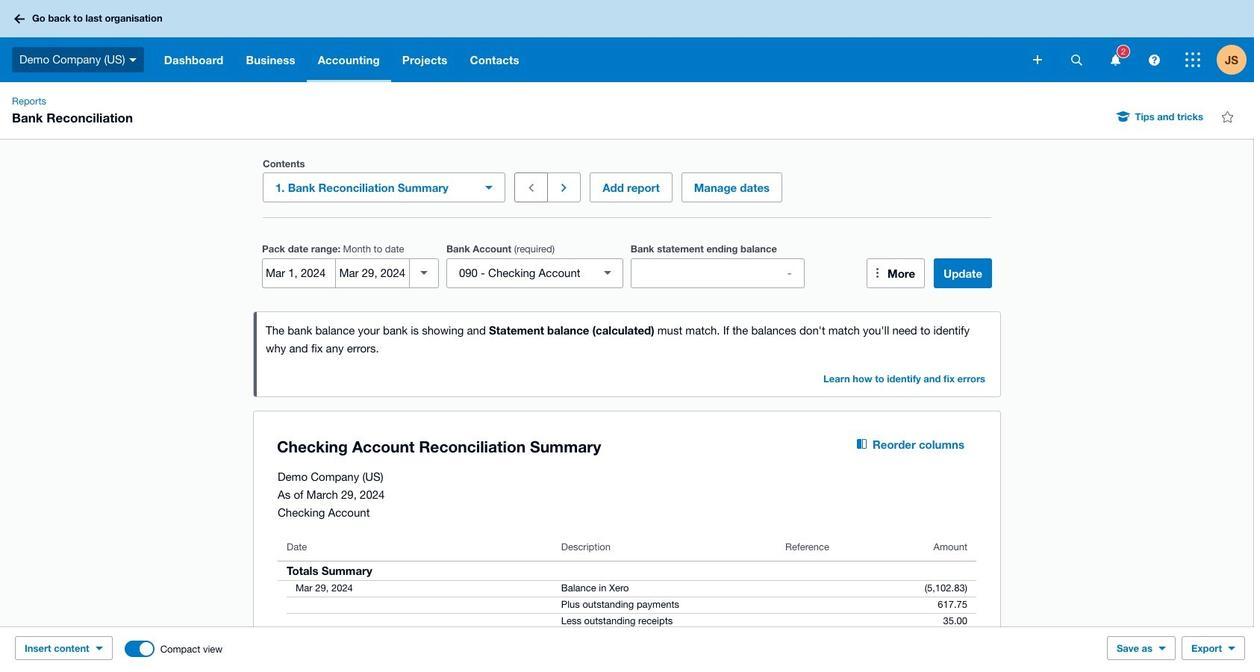 Task type: locate. For each thing, give the bounding box(es) containing it.
0 horizontal spatial svg image
[[14, 14, 25, 24]]

svg image
[[1111, 54, 1120, 65], [1149, 54, 1160, 65], [1033, 55, 1042, 64], [129, 58, 136, 62]]

svg image
[[14, 14, 25, 24], [1186, 52, 1201, 67], [1071, 54, 1082, 65]]

2 horizontal spatial svg image
[[1186, 52, 1201, 67]]

banner
[[0, 0, 1254, 82]]

report output element
[[278, 534, 977, 669]]

list of convenience dates image
[[409, 258, 439, 288]]

status
[[254, 312, 1001, 396]]

None field
[[446, 258, 623, 288]]



Task type: vqa. For each thing, say whether or not it's contained in the screenshot.
Bank Statement Ending Balance number field
yes



Task type: describe. For each thing, give the bounding box(es) containing it.
add to favourites image
[[1213, 102, 1243, 131]]

Select end date field
[[336, 259, 409, 287]]

Report title field
[[273, 430, 821, 464]]

1 horizontal spatial svg image
[[1071, 54, 1082, 65]]

Bank statement ending balance number field
[[632, 259, 804, 287]]

Select start date field
[[263, 259, 336, 287]]

090 - Checking Account text field
[[447, 259, 596, 287]]



